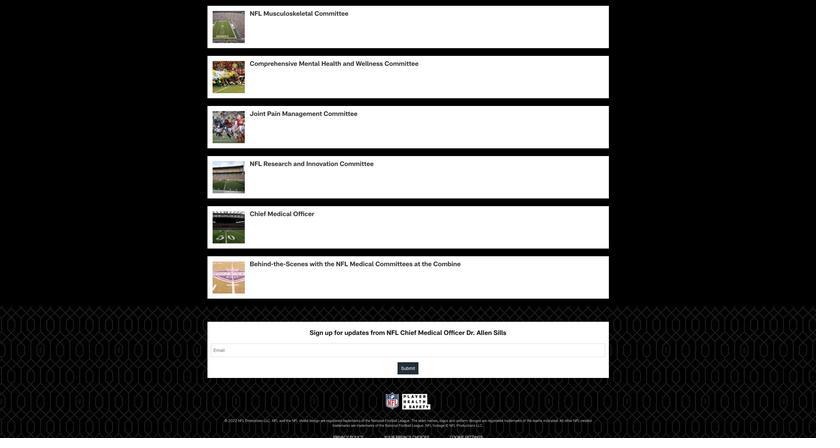 Task type: vqa. For each thing, say whether or not it's contained in the screenshot.
to in Kyle Brandt is host of Good Morning Football, alongside Kay Adams, Peter Schrager and Nate Burleson. Kyle joins NFL Network from The Jim Rome Show where he served as a producer and head writer since 2007, becoming executive producer in 2009. Kyle appeared in the television series Days of Our Lives from 2003-06, and was a cast member on MTV's The Real World in 2001. He has appeared on CNN, Fox News, ESPN, VH-1, CBS Sports Network and Fox Sports 1. Brandt is a graduate of Princeton University, where he was a three-year starter as a running back and kick returner. While at Princeton, he became interested in theatre and acted in many plays on campus. He graduated in 2001 with a degree in English. Good Morning Football airs Monday through Friday from 7AM ET to 10AM ET.
no



Task type: describe. For each thing, give the bounding box(es) containing it.
uniform
[[456, 420, 468, 424]]

committees
[[375, 262, 413, 269]]

research
[[263, 162, 292, 168]]

1 horizontal spatial of
[[375, 425, 378, 429]]

chief inside "footer"
[[400, 331, 416, 338]]

and right logos
[[449, 420, 455, 424]]

team
[[418, 420, 426, 424]]

1 vertical spatial national
[[385, 425, 398, 429]]

chief medical officer link
[[207, 207, 609, 249]]

footage
[[433, 425, 445, 429]]

sign up for updates from nfl chief medical officer dr. allen sills footer
[[0, 307, 816, 439]]

joint pain management committee
[[250, 112, 358, 118]]

health
[[321, 62, 341, 68]]

nfl right 2022
[[238, 420, 244, 424]]

innovation
[[306, 162, 338, 168]]

0 horizontal spatial medical
[[268, 212, 292, 219]]

with
[[310, 262, 323, 269]]

names,
[[427, 420, 439, 424]]

dr.
[[466, 331, 475, 338]]

musculoskeletal
[[263, 11, 313, 18]]

1 horizontal spatial ©
[[445, 425, 448, 429]]

behind-the-scenes with the nfl medical committees at the combine link
[[207, 257, 609, 299]]

0 vertical spatial llc.
[[264, 420, 271, 424]]

teams
[[533, 420, 542, 424]]

the
[[412, 420, 417, 424]]

and right health
[[343, 62, 354, 68]]

for
[[334, 331, 343, 338]]

2 horizontal spatial of
[[523, 420, 526, 424]]

1 vertical spatial medical
[[350, 262, 374, 269]]

design
[[309, 420, 320, 424]]

enterprises
[[245, 420, 263, 424]]

nfl right with on the left bottom of the page
[[336, 262, 348, 269]]

comprehensive mental health and wellness committee
[[250, 62, 419, 68]]

0 vertical spatial chief
[[250, 212, 266, 219]]

all
[[560, 420, 563, 424]]

allen
[[477, 331, 492, 338]]

officer inside "footer"
[[444, 331, 465, 338]]

1 horizontal spatial llc.
[[476, 425, 484, 429]]

nfl musculoskeletal committee link
[[207, 6, 609, 48]]

a general view of nrg stadium, the 50 yard line and the houston texans logo are seen prior to an nfl football game against the indianapolis colts on sunday, oct. 16, 2016 in houston. houston won 26-23 in overtime. (aaron m. sprecher via ap) image
[[212, 212, 245, 244]]

nfl left "shield"
[[292, 420, 298, 424]]

the-
[[274, 262, 286, 269]]

© 2022 nfl enterprises llc. nfl and the nfl shield design are registered trademarks of the national football league. the team names, logos and uniform designs are registered trademarks of the teams indicated. all other nfl-related trademarks are trademarks of the national football league. nfl footage © nfl productions llc.
[[224, 420, 592, 429]]

indicated.
[[543, 420, 559, 424]]



Task type: locate. For each thing, give the bounding box(es) containing it.
1 vertical spatial football
[[399, 425, 411, 429]]

nfl musculoskeletal committee
[[250, 11, 348, 18]]

1 horizontal spatial national
[[385, 425, 398, 429]]

2 registered from the left
[[488, 420, 503, 424]]

and
[[343, 62, 354, 68], [293, 162, 305, 168], [279, 420, 285, 424], [449, 420, 455, 424]]

2022
[[228, 420, 237, 424]]

national
[[371, 420, 384, 424], [385, 425, 398, 429]]

a crowd of fans looks on in this general view of heinz field stadium from field level during the pittsburgh steelers nfl week 4 regular season football game against the tampa bay buccaneers on sunday, sept. 28, 2014 in pittsburgh. the bucs won the game 27-24. (ap photo/paul spinelli) image
[[212, 162, 245, 194]]

football left the
[[385, 420, 397, 424]]

wellness
[[356, 62, 383, 68]]

chief
[[250, 212, 266, 219], [400, 331, 416, 338]]

© down logos
[[445, 425, 448, 429]]

chief medical officer
[[250, 212, 314, 219]]

comprehensive
[[250, 62, 297, 68]]

1 horizontal spatial medical
[[350, 262, 374, 269]]

llc.
[[264, 420, 271, 424], [476, 425, 484, 429]]

2 horizontal spatial medical
[[418, 331, 442, 338]]

are
[[321, 420, 325, 424], [482, 420, 487, 424], [351, 425, 356, 429]]

behind-
[[250, 262, 274, 269]]

1 horizontal spatial are
[[351, 425, 356, 429]]

0 vertical spatial medical
[[268, 212, 292, 219]]

nfl right "enterprises"
[[272, 420, 278, 424]]

league.
[[398, 420, 411, 424], [412, 425, 425, 429]]

1 horizontal spatial registered
[[488, 420, 503, 424]]

0 vertical spatial ©
[[224, 420, 227, 424]]

nfl down names,
[[426, 425, 432, 429]]

committee
[[314, 11, 348, 18], [385, 62, 419, 68], [324, 112, 358, 118], [340, 162, 374, 168]]

officer
[[293, 212, 314, 219], [444, 331, 465, 338]]

from
[[371, 331, 385, 338]]

logos
[[440, 420, 448, 424]]

productions
[[457, 425, 475, 429]]

© left 2022
[[224, 420, 227, 424]]

alt homepage hero 1024x645 image
[[212, 61, 245, 93]]

scenes
[[286, 262, 308, 269]]

0 vertical spatial football
[[385, 420, 397, 424]]

0 vertical spatial officer
[[293, 212, 314, 219]]

sills
[[494, 331, 506, 338]]

football down phs "image"
[[399, 425, 411, 429]]

1 vertical spatial league.
[[412, 425, 425, 429]]

©
[[224, 420, 227, 424], [445, 425, 448, 429]]

1 registered from the left
[[326, 420, 342, 424]]

of
[[361, 420, 364, 424], [523, 420, 526, 424], [375, 425, 378, 429]]

1 vertical spatial ©
[[445, 425, 448, 429]]

league. down the
[[412, 425, 425, 429]]

nfl right the from
[[387, 331, 399, 338]]

0 horizontal spatial chief
[[250, 212, 266, 219]]

management
[[282, 112, 322, 118]]

nfl
[[250, 11, 262, 18], [250, 162, 262, 168], [336, 262, 348, 269], [387, 331, 399, 338], [238, 420, 244, 424], [272, 420, 278, 424], [292, 420, 298, 424], [426, 425, 432, 429], [449, 425, 456, 429]]

0 vertical spatial league.
[[398, 420, 411, 424]]

0 vertical spatial national
[[371, 420, 384, 424]]

and inside 'link'
[[293, 162, 305, 168]]

llc. down designs
[[476, 425, 484, 429]]

nfl research and innovation committee link
[[207, 156, 609, 199]]

0 horizontal spatial are
[[321, 420, 325, 424]]

shield
[[299, 420, 308, 424]]

llc. right "enterprises"
[[264, 420, 271, 424]]

Email email field
[[211, 344, 605, 358]]

chief right a general view of nrg stadium, the 50 yard line and the houston texans logo are seen prior to an nfl football game against the indianapolis colts on sunday, oct. 16, 2016 in houston. houston won 26-23 in overtime. (aaron m. sprecher via ap)
[[250, 212, 266, 219]]

updates
[[344, 331, 369, 338]]

joint pain management committee link
[[207, 106, 609, 149]]

nfl left research on the left
[[250, 162, 262, 168]]

medical inside "footer"
[[418, 331, 442, 338]]

comprehensive mental health and wellness committee link
[[207, 56, 609, 99]]

the
[[325, 262, 334, 269], [422, 262, 432, 269], [286, 420, 291, 424], [365, 420, 370, 424], [527, 420, 532, 424], [379, 425, 384, 429]]

0 horizontal spatial national
[[371, 420, 384, 424]]

2 horizontal spatial are
[[482, 420, 487, 424]]

2 vertical spatial medical
[[418, 331, 442, 338]]

designs
[[469, 420, 481, 424]]

1 horizontal spatial league.
[[412, 425, 425, 429]]

0 horizontal spatial registered
[[326, 420, 342, 424]]

0 horizontal spatial officer
[[293, 212, 314, 219]]

None submit
[[397, 363, 419, 375]]

0 horizontal spatial league.
[[398, 420, 411, 424]]

behind-the-scenes with the nfl medical committees at the combine
[[250, 262, 461, 269]]

an overhead view of lambeau field during the green bay packers nfl week 2 football game against the new york jets sunday, september 14, 2014, in green bay, wis. the packers won 31-24. (ap photo/david stluka) image
[[212, 11, 245, 43]]

none submit inside sign up for updates from nfl chief medical officer dr. allen sills "footer"
[[397, 363, 419, 375]]

0 horizontal spatial football
[[385, 420, 397, 424]]

1 horizontal spatial football
[[399, 425, 411, 429]]

committee inside 'link'
[[340, 162, 374, 168]]

trademarks
[[343, 420, 360, 424], [504, 420, 522, 424], [332, 425, 350, 429], [357, 425, 374, 429]]

nfl left productions
[[449, 425, 456, 429]]

nfl right an overhead view of lambeau field during the green bay packers nfl week 2 football game against the new york jets sunday, september 14, 2014, in green bay, wis. the packers won 31-24. (ap photo/david stluka)
[[250, 11, 262, 18]]

0 horizontal spatial of
[[361, 420, 364, 424]]

at
[[414, 262, 420, 269]]

sign up for updates from nfl chief medical officer dr. allen sills
[[310, 331, 506, 338]]

0 horizontal spatial llc.
[[264, 420, 271, 424]]

nfc running back mark ingram (22), of the new orleans saints, is tackled by afc linebacker telvin smith (50), of the jacksonville jaguars, after rushing for yardage during the first half of nfl pro bowl football game sunday, jan. 28, 2018, in orlando, fla. the afc won 24-23. (ap photo/phelan m. ebenhack) image
[[212, 111, 245, 144]]

1 vertical spatial llc.
[[476, 425, 484, 429]]

screen shot 2017 05 04 at 10 1432 1024x573 image
[[212, 262, 245, 294]]

pain
[[267, 112, 280, 118]]

other
[[564, 420, 572, 424]]

nfl inside 'link'
[[250, 162, 262, 168]]

chief up email email field
[[400, 331, 416, 338]]

mental
[[299, 62, 320, 68]]

football
[[385, 420, 397, 424], [399, 425, 411, 429]]

sign
[[310, 331, 323, 338]]

1 vertical spatial officer
[[444, 331, 465, 338]]

nfl-
[[573, 420, 581, 424]]

league. left the
[[398, 420, 411, 424]]

combine
[[433, 262, 461, 269]]

medical
[[268, 212, 292, 219], [350, 262, 374, 269], [418, 331, 442, 338]]

joint
[[250, 112, 266, 118]]

registered
[[326, 420, 342, 424], [488, 420, 503, 424]]

and left "shield"
[[279, 420, 285, 424]]

nfl research and innovation committee
[[250, 162, 374, 168]]

related
[[581, 420, 592, 424]]

and right research on the left
[[293, 162, 305, 168]]

registered right design
[[326, 420, 342, 424]]

1 horizontal spatial chief
[[400, 331, 416, 338]]

up
[[325, 331, 333, 338]]

1 vertical spatial chief
[[400, 331, 416, 338]]

1 horizontal spatial officer
[[444, 331, 465, 338]]

registered right designs
[[488, 420, 503, 424]]

0 horizontal spatial ©
[[224, 420, 227, 424]]

phs image
[[384, 392, 432, 412]]



